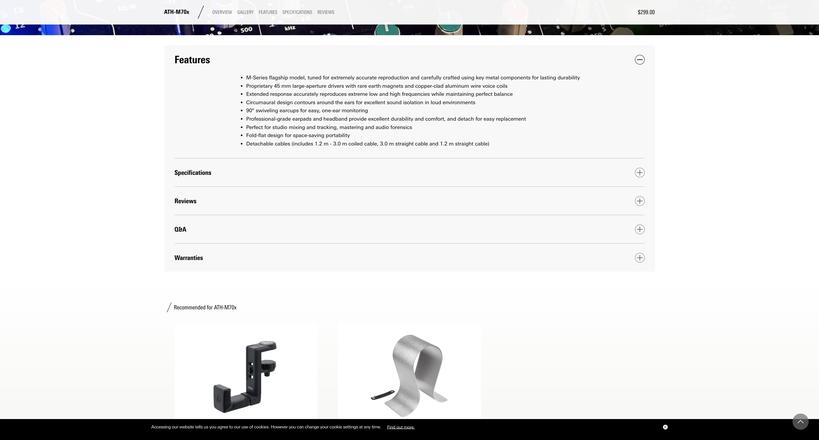 Task type: describe. For each thing, give the bounding box(es) containing it.
overview
[[213, 9, 232, 15]]

1 our from the left
[[172, 425, 178, 430]]

while
[[432, 91, 444, 97]]

metal
[[486, 75, 499, 81]]

4 m from the left
[[449, 141, 454, 147]]

m-
[[246, 75, 253, 81]]

(includes
[[292, 141, 313, 147]]

cookie
[[330, 425, 342, 430]]

model,
[[290, 75, 306, 81]]

accessing our website tells us you agree to our use of cookies. however you can change your cookie settings at any time.
[[151, 425, 382, 430]]

2 our from the left
[[234, 425, 240, 430]]

coils
[[497, 83, 508, 89]]

0 vertical spatial features
[[259, 9, 277, 15]]

1 you from the left
[[209, 425, 216, 430]]

studio
[[273, 124, 287, 130]]

earcups
[[280, 108, 299, 114]]

grade
[[277, 116, 291, 122]]

out
[[397, 425, 403, 430]]

2 m from the left
[[342, 141, 347, 147]]

extremely
[[331, 75, 355, 81]]

monitoring
[[342, 108, 368, 114]]

tuned
[[308, 75, 322, 81]]

any
[[364, 425, 371, 430]]

however
[[271, 425, 288, 430]]

1 horizontal spatial reviews
[[318, 9, 335, 15]]

cable,
[[364, 141, 379, 147]]

frequencies
[[402, 91, 430, 97]]

minus image
[[637, 57, 643, 63]]

find
[[387, 425, 396, 430]]

0 vertical spatial specifications
[[283, 9, 312, 15]]

and left the comfort,
[[415, 116, 424, 122]]

one-
[[322, 108, 333, 114]]

ath-m70x
[[164, 9, 189, 16]]

mastering
[[340, 124, 364, 130]]

at hps700 image
[[343, 328, 476, 425]]

and up 'frequencies' at the top of page
[[405, 83, 414, 89]]

proprietary
[[246, 83, 273, 89]]

can
[[297, 425, 304, 430]]

mm
[[282, 83, 291, 89]]

for up cables at the top left of the page
[[285, 132, 292, 139]]

contours
[[294, 99, 316, 106]]

for left lasting
[[532, 75, 539, 81]]

accurately
[[294, 91, 318, 97]]

earth
[[369, 83, 381, 89]]

clad
[[434, 83, 444, 89]]

crafted
[[443, 75, 460, 81]]

flat
[[258, 132, 266, 139]]

and up "copper-"
[[411, 75, 420, 81]]

flagship
[[269, 75, 288, 81]]

audio
[[376, 124, 389, 130]]

and right cable
[[430, 141, 439, 147]]

drivers
[[328, 83, 344, 89]]

q&a
[[175, 226, 186, 233]]

0 vertical spatial excellent
[[364, 99, 386, 106]]

1 vertical spatial excellent
[[368, 116, 390, 122]]

using
[[462, 75, 475, 81]]

use
[[242, 425, 248, 430]]

cookies.
[[254, 425, 270, 430]]

high
[[390, 91, 401, 97]]

and left audio
[[365, 124, 374, 130]]

tracking,
[[317, 124, 338, 130]]

low
[[369, 91, 378, 97]]

cables
[[275, 141, 290, 147]]

accessing
[[151, 425, 171, 430]]

warranties
[[175, 254, 203, 262]]

headband
[[324, 116, 348, 122]]

cross image
[[664, 426, 667, 429]]

$299.00
[[638, 9, 655, 16]]

45
[[274, 83, 280, 89]]

key
[[476, 75, 484, 81]]

extreme
[[348, 91, 368, 97]]

for down contours
[[300, 108, 307, 114]]

more.
[[404, 425, 415, 430]]

arrow up image
[[798, 419, 804, 425]]

professional-
[[246, 116, 277, 122]]

balance
[[494, 91, 513, 97]]

of
[[249, 425, 253, 430]]

0 horizontal spatial specifications
[[175, 169, 211, 177]]

time.
[[372, 425, 381, 430]]

series
[[253, 75, 268, 81]]

0 vertical spatial m70x
[[176, 9, 189, 16]]

reproduction
[[378, 75, 409, 81]]

1 horizontal spatial ath-
[[214, 304, 224, 311]]

find out more. link
[[382, 422, 420, 432]]

90°
[[246, 108, 254, 114]]

0 horizontal spatial ath-
[[164, 9, 176, 16]]

change
[[305, 425, 319, 430]]

maintaining
[[446, 91, 474, 97]]



Task type: locate. For each thing, give the bounding box(es) containing it.
3.0 right cable,
[[380, 141, 388, 147]]

provide
[[349, 116, 367, 122]]

environments
[[443, 99, 476, 106]]

reviews
[[318, 9, 335, 15], [175, 197, 197, 205]]

portability
[[326, 132, 350, 139]]

m right cable
[[449, 141, 454, 147]]

space-
[[293, 132, 309, 139]]

1 vertical spatial plus image
[[637, 255, 643, 261]]

1 horizontal spatial features
[[259, 9, 277, 15]]

for right recommended
[[207, 304, 213, 311]]

plus image
[[637, 198, 643, 204], [637, 227, 643, 233]]

ath-
[[164, 9, 176, 16], [214, 304, 224, 311]]

0 horizontal spatial durability
[[391, 116, 413, 122]]

plus image for specifications
[[637, 170, 643, 176]]

1 m from the left
[[324, 141, 329, 147]]

our right to
[[234, 425, 240, 430]]

2 straight from the left
[[455, 141, 474, 147]]

straight down forensics
[[396, 141, 414, 147]]

3 m from the left
[[389, 141, 394, 147]]

m-series flagship model, tuned for extremely accurate reproduction and carefully crafted using key metal components for lasting durability proprietary 45 mm large-aperture drivers with rare earth magnets and copper-clad aluminum wire voice coils extended response accurately reproduces extreme low and high frequencies while maintaining perfect balance circumaural design contours around the ears for excellent sound isolation in loud environments 90° swiveling earcups for easy, one-ear monitoring professional-grade earpads and headband provide excellent durability and comfort, and detach for easy replacement perfect for studio mixing and tracking, mastering and audio forensics fold-flat design for space-saving portability detachable cables (includes 1.2 m - 3.0 m coiled cable, 3.0 m straight cable and 1.2 m straight cable)
[[246, 75, 580, 147]]

1 horizontal spatial specifications
[[283, 9, 312, 15]]

ears
[[345, 99, 355, 106]]

perfect
[[246, 124, 263, 130]]

find out more.
[[387, 425, 415, 430]]

plus image for warranties
[[637, 255, 643, 261]]

loud
[[431, 99, 441, 106]]

divider line image
[[194, 6, 207, 19]]

0 vertical spatial plus image
[[637, 170, 643, 176]]

2 plus image from the top
[[637, 227, 643, 233]]

accurate
[[356, 75, 377, 81]]

gallery
[[237, 9, 254, 15]]

1 horizontal spatial straight
[[455, 141, 474, 147]]

plus image for reviews
[[637, 198, 643, 204]]

and left detach
[[447, 116, 456, 122]]

0 horizontal spatial straight
[[396, 141, 414, 147]]

and down easy,
[[313, 116, 322, 122]]

1 vertical spatial plus image
[[637, 227, 643, 233]]

2 3.0 from the left
[[380, 141, 388, 147]]

response
[[270, 91, 292, 97]]

2 you from the left
[[289, 425, 296, 430]]

0 horizontal spatial our
[[172, 425, 178, 430]]

settings
[[343, 425, 358, 430]]

1 vertical spatial design
[[268, 132, 284, 139]]

excellent up audio
[[368, 116, 390, 122]]

and
[[411, 75, 420, 81], [405, 83, 414, 89], [380, 91, 389, 97], [313, 116, 322, 122], [415, 116, 424, 122], [447, 116, 456, 122], [307, 124, 316, 130], [365, 124, 374, 130], [430, 141, 439, 147]]

forensics
[[391, 124, 412, 130]]

1.2 down saving
[[315, 141, 322, 147]]

comfort,
[[425, 116, 446, 122]]

fold-
[[246, 132, 258, 139]]

1 vertical spatial specifications
[[175, 169, 211, 177]]

your
[[320, 425, 329, 430]]

durability up forensics
[[391, 116, 413, 122]]

-
[[330, 141, 332, 147]]

1 3.0 from the left
[[333, 141, 341, 147]]

at
[[359, 425, 363, 430]]

extended
[[246, 91, 269, 97]]

3.0
[[333, 141, 341, 147], [380, 141, 388, 147]]

and up saving
[[307, 124, 316, 130]]

to
[[229, 425, 233, 430]]

reproduces
[[320, 91, 347, 97]]

coiled
[[349, 141, 363, 147]]

1.2 right cable
[[440, 141, 448, 147]]

ath- left divider line icon
[[164, 9, 176, 16]]

0 vertical spatial reviews
[[318, 9, 335, 15]]

excellent down low
[[364, 99, 386, 106]]

and right low
[[380, 91, 389, 97]]

replacement
[[496, 116, 526, 122]]

for down extreme
[[356, 99, 363, 106]]

isolation
[[403, 99, 424, 106]]

with
[[346, 83, 356, 89]]

you
[[209, 425, 216, 430], [289, 425, 296, 430]]

copper-
[[415, 83, 434, 89]]

m down forensics
[[389, 141, 394, 147]]

aluminum
[[445, 83, 469, 89]]

2 1.2 from the left
[[440, 141, 448, 147]]

for left easy
[[476, 116, 482, 122]]

you left can
[[289, 425, 296, 430]]

features
[[259, 9, 277, 15], [175, 53, 210, 66]]

mixing
[[289, 124, 305, 130]]

0 vertical spatial plus image
[[637, 198, 643, 204]]

plus image for q&a
[[637, 227, 643, 233]]

m down portability on the left top of the page
[[342, 141, 347, 147]]

1 horizontal spatial our
[[234, 425, 240, 430]]

0 horizontal spatial reviews
[[175, 197, 197, 205]]

in
[[425, 99, 429, 106]]

0 horizontal spatial features
[[175, 53, 210, 66]]

you right us
[[209, 425, 216, 430]]

perfect
[[476, 91, 493, 97]]

m left -
[[324, 141, 329, 147]]

0 horizontal spatial 3.0
[[333, 141, 341, 147]]

1 horizontal spatial you
[[289, 425, 296, 430]]

rare
[[358, 83, 367, 89]]

1 horizontal spatial 1.2
[[440, 141, 448, 147]]

magnets
[[383, 83, 403, 89]]

1 plus image from the top
[[637, 198, 643, 204]]

recommended for ath-m70x
[[174, 304, 237, 311]]

0 vertical spatial design
[[277, 99, 293, 106]]

durability right lasting
[[558, 75, 580, 81]]

cable)
[[475, 141, 490, 147]]

straight left cable)
[[455, 141, 474, 147]]

1 vertical spatial m70x
[[224, 304, 237, 311]]

1 straight from the left
[[396, 141, 414, 147]]

our left the website
[[172, 425, 178, 430]]

3.0 right -
[[333, 141, 341, 147]]

carefully
[[421, 75, 442, 81]]

swiveling
[[256, 108, 278, 114]]

design down the response
[[277, 99, 293, 106]]

1 vertical spatial reviews
[[175, 197, 197, 205]]

specifications
[[283, 9, 312, 15], [175, 169, 211, 177]]

1 horizontal spatial 3.0
[[380, 141, 388, 147]]

1 plus image from the top
[[637, 170, 643, 176]]

ear
[[333, 108, 340, 114]]

us
[[204, 425, 208, 430]]

design down studio
[[268, 132, 284, 139]]

0 horizontal spatial m70x
[[176, 9, 189, 16]]

around
[[317, 99, 334, 106]]

plus image
[[637, 170, 643, 176], [637, 255, 643, 261]]

voice
[[483, 83, 495, 89]]

0 horizontal spatial you
[[209, 425, 216, 430]]

2 plus image from the top
[[637, 255, 643, 261]]

easy
[[484, 116, 495, 122]]

1 vertical spatial ath-
[[214, 304, 224, 311]]

1 vertical spatial features
[[175, 53, 210, 66]]

0 vertical spatial ath-
[[164, 9, 176, 16]]

1 horizontal spatial m70x
[[224, 304, 237, 311]]

for right tuned
[[323, 75, 330, 81]]

website
[[179, 425, 194, 430]]

0 vertical spatial durability
[[558, 75, 580, 81]]

for up flat on the top of page
[[265, 124, 271, 130]]

1 horizontal spatial durability
[[558, 75, 580, 81]]

ath- right recommended
[[214, 304, 224, 311]]

at hph300 image
[[180, 328, 312, 425]]

easy,
[[308, 108, 321, 114]]

1 1.2 from the left
[[315, 141, 322, 147]]

lasting
[[540, 75, 556, 81]]

wire
[[471, 83, 481, 89]]

excellent
[[364, 99, 386, 106], [368, 116, 390, 122]]

detachable
[[246, 141, 273, 147]]

the
[[335, 99, 343, 106]]

recommended
[[174, 304, 206, 311]]

agree
[[217, 425, 228, 430]]

large-
[[293, 83, 306, 89]]

components
[[501, 75, 531, 81]]

sound
[[387, 99, 402, 106]]

0 horizontal spatial 1.2
[[315, 141, 322, 147]]

1 vertical spatial durability
[[391, 116, 413, 122]]



Task type: vqa. For each thing, say whether or not it's contained in the screenshot.
Find out more.
yes



